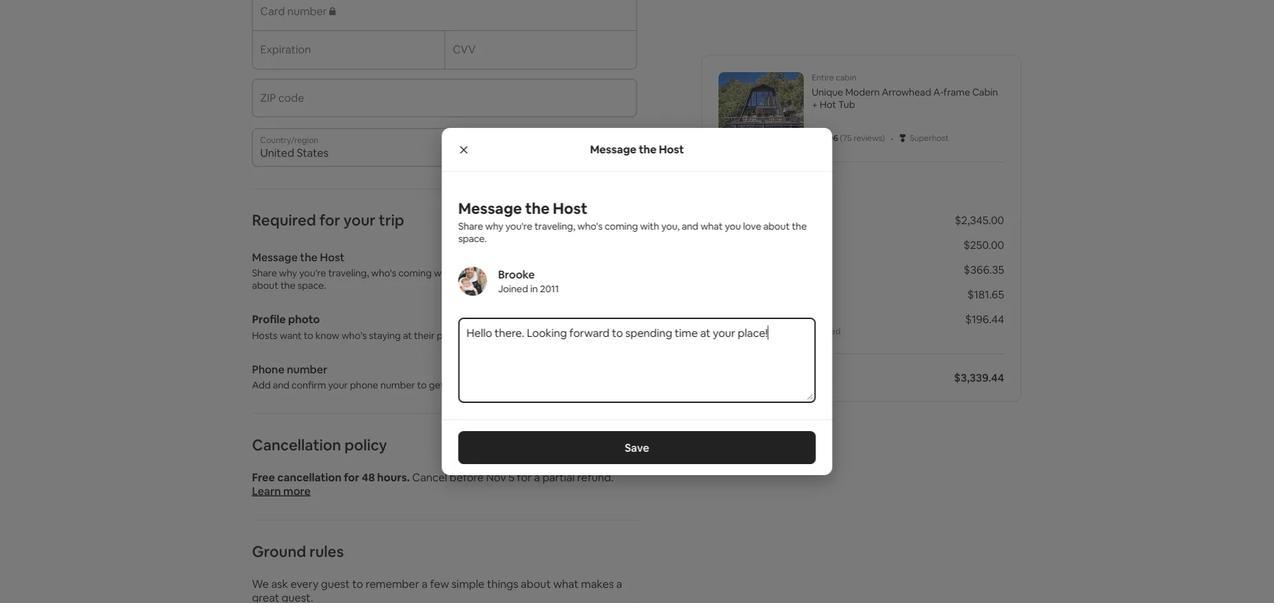 Task type: describe. For each thing, give the bounding box(es) containing it.
unique
[[812, 86, 843, 98]]

75
[[843, 133, 852, 143]]

a-
[[933, 86, 944, 98]]

share inside message the host dialog
[[458, 220, 483, 232]]

1 horizontal spatial for
[[344, 470, 359, 484]]

united states element
[[252, 128, 637, 167]]

2 horizontal spatial host
[[659, 142, 684, 156]]

0 horizontal spatial you,
[[455, 267, 473, 279]]

assistance
[[718, 326, 759, 337]]

(
[[840, 133, 843, 143]]

message the host dialog
[[442, 128, 832, 475]]

travel insurance
[[718, 312, 800, 326]]

we
[[252, 577, 269, 591]]

hours.
[[377, 470, 410, 484]]

hosts
[[252, 329, 278, 341]]

fee
[[794, 326, 806, 337]]

0 vertical spatial 5
[[770, 213, 776, 227]]

refund.
[[577, 470, 614, 484]]

2 horizontal spatial a
[[616, 577, 622, 591]]

$469.00 x 5 nights
[[718, 213, 810, 227]]

1 vertical spatial you
[[519, 267, 535, 279]]

modern
[[845, 86, 880, 98]]

ask
[[271, 577, 288, 591]]

united states button
[[252, 128, 637, 167]]

0 horizontal spatial number
[[287, 362, 328, 376]]

phone
[[252, 362, 285, 376]]

coming inside message the host dialog
[[605, 220, 638, 232]]

•
[[891, 131, 893, 145]]

policy
[[344, 435, 387, 455]]

$469.00
[[718, 213, 760, 227]]

we ask every guest to remember a few simple things about what makes a great guest.
[[252, 577, 622, 603]]

profile
[[252, 312, 286, 326]]

reviews
[[854, 133, 882, 143]]

entire
[[812, 72, 834, 83]]

$3,339.44
[[954, 370, 1004, 384]]

why inside message the host dialog
[[485, 220, 503, 232]]

phone
[[350, 379, 378, 391]]

$181.65
[[967, 287, 1004, 301]]

5 inside "free cancellation for 48 hours. cancel before nov 5 for a partial refund. learn more"
[[509, 470, 515, 484]]

services
[[761, 326, 792, 337]]

1 horizontal spatial message
[[458, 198, 522, 218]]

love inside message the host dialog
[[743, 220, 761, 232]]

to for know
[[304, 329, 313, 341]]

cabin
[[836, 72, 856, 83]]

cancellation
[[277, 470, 342, 484]]

traveling, inside message the host dialog
[[535, 220, 575, 232]]

things
[[487, 577, 518, 591]]

a inside "free cancellation for 48 hours. cancel before nov 5 for a partial refund. learn more"
[[534, 470, 540, 484]]

before
[[450, 470, 484, 484]]

brooke joined in 2011
[[498, 267, 559, 295]]

with inside message the host dialog
[[640, 220, 659, 232]]

profile photo hosts want to know who's staying at their place.
[[252, 312, 463, 341]]

place.
[[437, 329, 463, 341]]

2011
[[540, 283, 559, 295]]

free
[[252, 470, 275, 484]]

states
[[297, 146, 329, 160]]

travel insurance button
[[718, 312, 800, 326]]

2 horizontal spatial for
[[517, 470, 532, 484]]

you, inside message the host dialog
[[661, 220, 680, 232]]

message the host share why you're traveling, who's coming with you, and what you love about the space. inside message the host dialog
[[458, 198, 809, 245]]

tub
[[838, 98, 855, 111]]

partial
[[542, 470, 575, 484]]

Message the Host text field
[[461, 320, 813, 400]]

guest
[[321, 577, 350, 591]]

1 vertical spatial with
[[434, 267, 453, 279]]

$366.35
[[964, 262, 1004, 276]]

rules
[[309, 542, 344, 561]]

+
[[812, 98, 818, 111]]

4.96
[[822, 133, 838, 143]]

1 horizontal spatial host
[[553, 198, 587, 218]]

about inside message the host dialog
[[763, 220, 790, 232]]

entire cabin unique modern arrowhead a-frame cabin + hot tub
[[812, 72, 998, 111]]

get
[[429, 379, 444, 391]]

1 vertical spatial why
[[279, 267, 297, 279]]

confirm
[[292, 379, 326, 391]]

space. inside message the host dialog
[[458, 232, 487, 245]]

save
[[625, 440, 649, 455]]

and inside the phone number add and confirm your phone number to get trip updates.
[[273, 379, 289, 391]]

who's
[[342, 329, 367, 341]]

0 horizontal spatial what
[[494, 267, 516, 279]]

learn more button
[[252, 484, 311, 498]]

at
[[403, 329, 412, 341]]

insurance
[[751, 312, 800, 326]]

want
[[280, 329, 302, 341]]

arrowhead
[[882, 86, 931, 98]]

2 vertical spatial message
[[252, 250, 298, 264]]

to inside the phone number add and confirm your phone number to get trip updates.
[[417, 379, 427, 391]]

0 vertical spatial your
[[344, 210, 376, 230]]

assistance services fee included
[[718, 326, 841, 337]]

to for remember
[[352, 577, 363, 591]]

more
[[283, 484, 311, 498]]

cancellation policy
[[252, 435, 387, 455]]

superhost
[[910, 133, 949, 143]]

1 vertical spatial you're
[[299, 267, 326, 279]]

save button
[[458, 431, 816, 464]]

0 horizontal spatial love
[[537, 267, 555, 279]]

trip inside the phone number add and confirm your phone number to get trip updates.
[[446, 379, 462, 391]]



Task type: vqa. For each thing, say whether or not it's contained in the screenshot.
December 2023
no



Task type: locate. For each thing, give the bounding box(es) containing it.
trip
[[379, 210, 404, 230], [446, 379, 462, 391]]

message the host share why you're traveling, who's coming with you, and what you love about the space.
[[458, 198, 809, 245], [252, 250, 557, 292]]

add inside button
[[607, 314, 626, 326]]

0 vertical spatial host
[[659, 142, 684, 156]]

a right makes
[[616, 577, 622, 591]]

0 vertical spatial message
[[590, 142, 636, 156]]

learn
[[252, 484, 281, 498]]

host
[[659, 142, 684, 156], [553, 198, 587, 218], [320, 250, 345, 264]]

0 horizontal spatial host
[[320, 250, 345, 264]]

a left few
[[422, 577, 428, 591]]

0 horizontal spatial message
[[252, 250, 298, 264]]

you up in
[[519, 267, 535, 279]]

you inside message the host dialog
[[725, 220, 741, 232]]

1 vertical spatial to
[[417, 379, 427, 391]]

who's
[[577, 220, 603, 232], [371, 267, 396, 279]]

you, left brooke
[[455, 267, 473, 279]]

makes
[[581, 577, 614, 591]]

frame
[[944, 86, 970, 98]]

1 vertical spatial you,
[[455, 267, 473, 279]]

0 horizontal spatial about
[[252, 279, 278, 292]]

$2,345.00
[[955, 213, 1004, 227]]

love up 2011
[[537, 267, 555, 279]]

2 horizontal spatial and
[[682, 220, 699, 232]]

to down photo
[[304, 329, 313, 341]]

1 vertical spatial traveling,
[[328, 267, 369, 279]]

1 vertical spatial coming
[[398, 267, 432, 279]]

you're up brooke
[[506, 220, 532, 232]]

0 vertical spatial space.
[[458, 232, 487, 245]]

space.
[[458, 232, 487, 245], [298, 279, 326, 292]]

what up joined
[[494, 267, 516, 279]]

0 vertical spatial you're
[[506, 220, 532, 232]]

1 vertical spatial share
[[252, 267, 277, 279]]

1 horizontal spatial love
[[743, 220, 761, 232]]

1 vertical spatial who's
[[371, 267, 396, 279]]

and inside message the host dialog
[[682, 220, 699, 232]]

5 right nov
[[509, 470, 515, 484]]

0 vertical spatial share
[[458, 220, 483, 232]]

1 horizontal spatial why
[[485, 220, 503, 232]]

1 horizontal spatial share
[[458, 220, 483, 232]]

0 vertical spatial traveling,
[[535, 220, 575, 232]]

photo
[[288, 312, 320, 326]]

5
[[770, 213, 776, 227], [509, 470, 515, 484]]

1 horizontal spatial what
[[553, 577, 579, 591]]

0 vertical spatial you
[[725, 220, 741, 232]]

what left makes
[[553, 577, 579, 591]]

and left $469.00 on the top right of the page
[[682, 220, 699, 232]]

2 horizontal spatial what
[[701, 220, 723, 232]]

phone number add and confirm your phone number to get trip updates.
[[252, 362, 503, 391]]

you're inside message the host dialog
[[506, 220, 532, 232]]

1 horizontal spatial to
[[352, 577, 363, 591]]

to inside the profile photo hosts want to know who's staying at their place.
[[304, 329, 313, 341]]

about up profile
[[252, 279, 278, 292]]

0 vertical spatial about
[[763, 220, 790, 232]]

love
[[743, 220, 761, 232], [537, 267, 555, 279]]

you're
[[506, 220, 532, 232], [299, 267, 326, 279]]

joined
[[498, 283, 528, 295]]

0 horizontal spatial you
[[519, 267, 535, 279]]

2 vertical spatial host
[[320, 250, 345, 264]]

share
[[458, 220, 483, 232], [252, 267, 277, 279]]

cabin
[[972, 86, 998, 98]]

0 horizontal spatial you're
[[299, 267, 326, 279]]

a left partial
[[534, 470, 540, 484]]

required
[[252, 210, 316, 230]]

1 horizontal spatial 5
[[770, 213, 776, 227]]

staying
[[369, 329, 401, 341]]

to inside we ask every guest to remember a few simple things about what makes a great guest.
[[352, 577, 363, 591]]

you,
[[661, 220, 680, 232], [455, 267, 473, 279]]

1 vertical spatial love
[[537, 267, 555, 279]]

1 vertical spatial host
[[553, 198, 587, 218]]

0 vertical spatial love
[[743, 220, 761, 232]]

ground
[[252, 542, 306, 561]]

0 horizontal spatial share
[[252, 267, 277, 279]]

what inside message the host dialog
[[701, 220, 723, 232]]

included
[[808, 326, 841, 337]]

free cancellation for 48 hours. cancel before nov 5 for a partial refund. learn more
[[252, 470, 614, 498]]

why
[[485, 220, 503, 232], [279, 267, 297, 279]]

you're up photo
[[299, 267, 326, 279]]

you left x
[[725, 220, 741, 232]]

to
[[304, 329, 313, 341], [417, 379, 427, 391], [352, 577, 363, 591]]

number up confirm
[[287, 362, 328, 376]]

0 horizontal spatial why
[[279, 267, 297, 279]]

1 vertical spatial your
[[328, 379, 348, 391]]

your inside the phone number add and confirm your phone number to get trip updates.
[[328, 379, 348, 391]]

their
[[414, 329, 435, 341]]

0 vertical spatial with
[[640, 220, 659, 232]]

message
[[590, 142, 636, 156], [458, 198, 522, 218], [252, 250, 298, 264]]

0 horizontal spatial add
[[252, 379, 271, 391]]

1 horizontal spatial traveling,
[[535, 220, 575, 232]]

travel
[[718, 312, 749, 326]]

about
[[763, 220, 790, 232], [252, 279, 278, 292], [521, 577, 551, 591]]

1 horizontal spatial add
[[607, 314, 626, 326]]

traveling,
[[535, 220, 575, 232], [328, 267, 369, 279]]

0 vertical spatial add
[[607, 314, 626, 326]]

and left brooke
[[476, 267, 492, 279]]

for right nov
[[517, 470, 532, 484]]

$250.00
[[963, 238, 1004, 252]]

know
[[315, 329, 339, 341]]

why up photo
[[279, 267, 297, 279]]

)
[[882, 133, 885, 143]]

2 vertical spatial about
[[521, 577, 551, 591]]

united
[[260, 146, 294, 160]]

and
[[682, 220, 699, 232], [476, 267, 492, 279], [273, 379, 289, 391]]

0 horizontal spatial with
[[434, 267, 453, 279]]

ground rules
[[252, 542, 344, 561]]

1 horizontal spatial you,
[[661, 220, 680, 232]]

1 vertical spatial message
[[458, 198, 522, 218]]

for left 48
[[344, 470, 359, 484]]

2 horizontal spatial about
[[763, 220, 790, 232]]

1 vertical spatial message the host share why you're traveling, who's coming with you, and what you love about the space.
[[252, 250, 557, 292]]

0 horizontal spatial traveling,
[[328, 267, 369, 279]]

2 horizontal spatial message
[[590, 142, 636, 156]]

0 vertical spatial who's
[[577, 220, 603, 232]]

message the host
[[590, 142, 684, 156]]

guest.
[[282, 590, 313, 603]]

1 vertical spatial what
[[494, 267, 516, 279]]

cancel
[[412, 470, 447, 484]]

updates.
[[464, 379, 503, 391]]

simple
[[452, 577, 485, 591]]

1 horizontal spatial space.
[[458, 232, 487, 245]]

about inside we ask every guest to remember a few simple things about what makes a great guest.
[[521, 577, 551, 591]]

1 vertical spatial number
[[380, 379, 415, 391]]

cancellation
[[252, 435, 341, 455]]

traveling, up the profile photo hosts want to know who's staying at their place.
[[328, 267, 369, 279]]

to right guest
[[352, 577, 363, 591]]

0 vertical spatial what
[[701, 220, 723, 232]]

1 horizontal spatial a
[[534, 470, 540, 484]]

0 horizontal spatial who's
[[371, 267, 396, 279]]

in
[[530, 283, 538, 295]]

1 horizontal spatial and
[[476, 267, 492, 279]]

1 horizontal spatial with
[[640, 220, 659, 232]]

brooke
[[498, 267, 535, 281]]

0 vertical spatial why
[[485, 220, 503, 232]]

number right phone
[[380, 379, 415, 391]]

0 vertical spatial to
[[304, 329, 313, 341]]

for
[[319, 210, 340, 230], [344, 470, 359, 484], [517, 470, 532, 484]]

what
[[701, 220, 723, 232], [494, 267, 516, 279], [553, 577, 579, 591]]

few
[[430, 577, 449, 591]]

0 vertical spatial coming
[[605, 220, 638, 232]]

1 horizontal spatial number
[[380, 379, 415, 391]]

1 horizontal spatial coming
[[605, 220, 638, 232]]

what left x
[[701, 220, 723, 232]]

you
[[725, 220, 741, 232], [519, 267, 535, 279]]

1 horizontal spatial who's
[[577, 220, 603, 232]]

0 horizontal spatial trip
[[379, 210, 404, 230]]

every
[[290, 577, 319, 591]]

2 horizontal spatial to
[[417, 379, 427, 391]]

what inside we ask every guest to remember a few simple things about what makes a great guest.
[[553, 577, 579, 591]]

1 vertical spatial 5
[[509, 470, 515, 484]]

0 horizontal spatial to
[[304, 329, 313, 341]]

1 vertical spatial trip
[[446, 379, 462, 391]]

1 horizontal spatial about
[[521, 577, 551, 591]]

about right the things
[[521, 577, 551, 591]]

hot
[[820, 98, 836, 111]]

coming
[[605, 220, 638, 232], [398, 267, 432, 279]]

why up brooke
[[485, 220, 503, 232]]

0 horizontal spatial coming
[[398, 267, 432, 279]]

1 horizontal spatial you're
[[506, 220, 532, 232]]

0 vertical spatial trip
[[379, 210, 404, 230]]

traveling, up 'brooke joined in 2011'
[[535, 220, 575, 232]]

48
[[362, 470, 375, 484]]

and down phone
[[273, 379, 289, 391]]

1 vertical spatial space.
[[298, 279, 326, 292]]

1 vertical spatial add
[[252, 379, 271, 391]]

1 horizontal spatial trip
[[446, 379, 462, 391]]

a
[[534, 470, 540, 484], [422, 577, 428, 591], [616, 577, 622, 591]]

for right required
[[319, 210, 340, 230]]

$196.44
[[965, 312, 1004, 326]]

add button
[[596, 308, 637, 331]]

2 vertical spatial and
[[273, 379, 289, 391]]

0 horizontal spatial a
[[422, 577, 428, 591]]

0 vertical spatial message the host share why you're traveling, who's coming with you, and what you love about the space.
[[458, 198, 809, 245]]

1 horizontal spatial you
[[725, 220, 741, 232]]

remember
[[366, 577, 419, 591]]

0 vertical spatial number
[[287, 362, 328, 376]]

nights
[[779, 213, 810, 227]]

4.96 ( 75 reviews )
[[822, 133, 885, 143]]

x
[[762, 213, 768, 227]]

0 vertical spatial and
[[682, 220, 699, 232]]

0 horizontal spatial 5
[[509, 470, 515, 484]]

1 vertical spatial about
[[252, 279, 278, 292]]

love left x
[[743, 220, 761, 232]]

to left get
[[417, 379, 427, 391]]

about right $469.00 on the top right of the page
[[763, 220, 790, 232]]

0 horizontal spatial and
[[273, 379, 289, 391]]

2 vertical spatial to
[[352, 577, 363, 591]]

with
[[640, 220, 659, 232], [434, 267, 453, 279]]

0 horizontal spatial space.
[[298, 279, 326, 292]]

you, left $469.00 on the top right of the page
[[661, 220, 680, 232]]

add
[[607, 314, 626, 326], [252, 379, 271, 391]]

5 right x
[[770, 213, 776, 227]]

0 vertical spatial you,
[[661, 220, 680, 232]]

great
[[252, 590, 279, 603]]

nov
[[486, 470, 506, 484]]

0 horizontal spatial for
[[319, 210, 340, 230]]

add inside the phone number add and confirm your phone number to get trip updates.
[[252, 379, 271, 391]]

who's inside message the host dialog
[[577, 220, 603, 232]]

united states
[[260, 146, 329, 160]]



